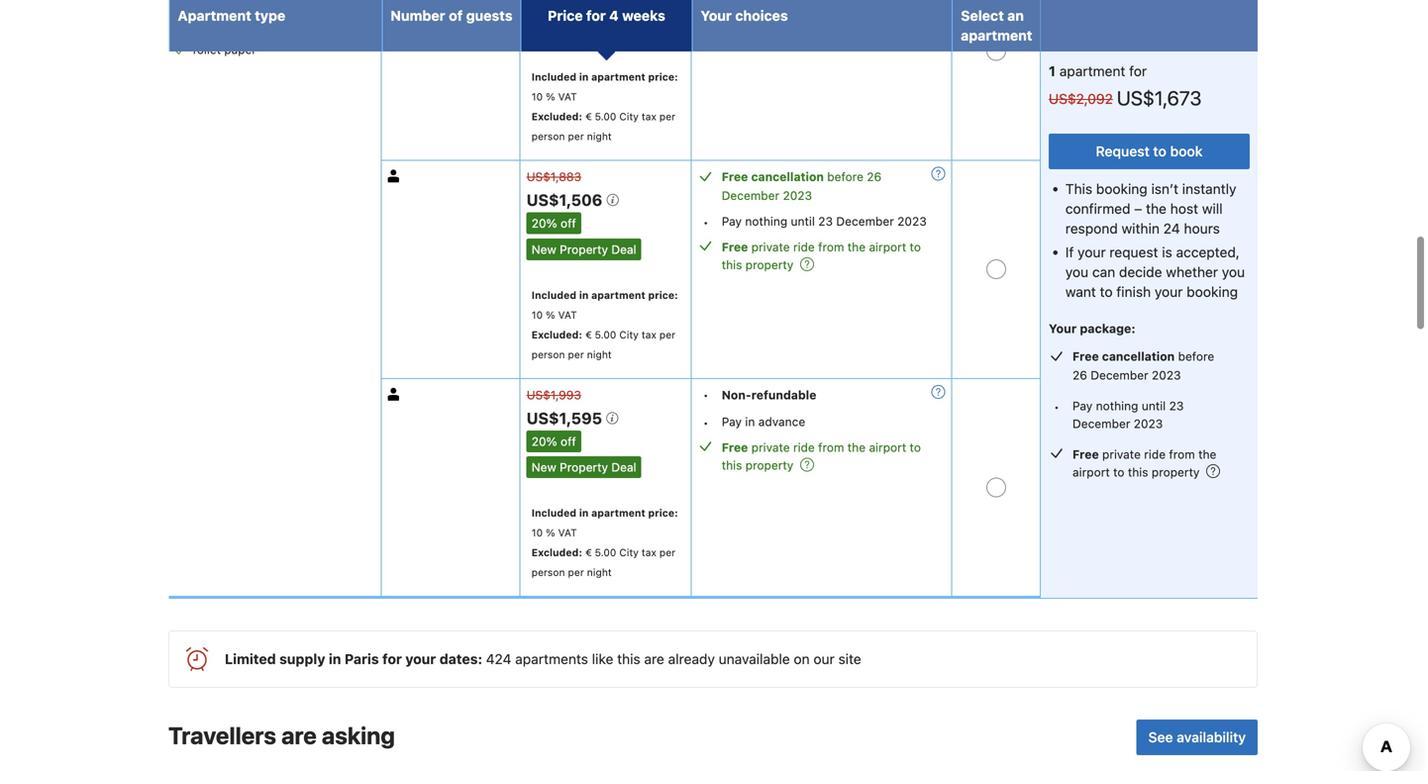 Task type: vqa. For each thing, say whether or not it's contained in the screenshot.
WHETHER
yes



Task type: describe. For each thing, give the bounding box(es) containing it.
this
[[1066, 181, 1093, 197]]

within
[[1122, 220, 1160, 237]]

price for 4 weeks
[[548, 7, 666, 24]]

city for us$1,506
[[620, 329, 639, 341]]

1 horizontal spatial booking
[[1187, 284, 1239, 300]]

more details on meals and payment options image for us$1,595
[[932, 385, 946, 399]]

an
[[1008, 7, 1025, 24]]

advance
[[759, 415, 806, 429]]

can
[[1093, 264, 1116, 280]]

hours
[[1185, 220, 1221, 237]]

new property deal. a reduced rate for the property's first 3 customers during its first 90 days on booking.com.. element for us$1,506
[[527, 239, 642, 260]]

will
[[1203, 201, 1223, 217]]

1 vertical spatial pay nothing until 23 december 2023
[[1073, 399, 1184, 431]]

of
[[449, 7, 463, 24]]

1 vertical spatial before 26 december 2023
[[1073, 350, 1215, 382]]

in left the paris
[[329, 652, 341, 668]]

nothing inside pay nothing until 23 december 2023
[[1097, 399, 1139, 413]]

vat for us$1,595
[[558, 527, 577, 539]]

0 vertical spatial free cancellation
[[722, 170, 824, 184]]

price: for us$1,506
[[648, 289, 679, 301]]

your choices
[[701, 7, 788, 24]]

property for us$1,506
[[560, 243, 608, 256]]

limited
[[225, 652, 276, 668]]

night for us$1,506
[[587, 349, 612, 360]]

us$1,993
[[527, 388, 582, 402]]

new property deal for us$1,506
[[532, 243, 637, 256]]

see
[[1149, 730, 1174, 746]]

1
[[1049, 63, 1056, 79]]

0 vertical spatial cancellation
[[752, 170, 824, 184]]

1 € 5.00 city tax per person per night from the top
[[532, 110, 676, 142]]

5.00 for us$1,506
[[595, 329, 617, 341]]

weeks
[[622, 7, 666, 24]]

dates:
[[440, 652, 483, 668]]

supply
[[280, 652, 326, 668]]

price
[[548, 7, 583, 24]]

asking
[[322, 723, 395, 750]]

like
[[592, 652, 614, 668]]

travellers are asking
[[168, 723, 395, 750]]

isn't
[[1152, 181, 1179, 197]]

if
[[1066, 244, 1074, 261]]

1 person from the top
[[532, 130, 565, 142]]

see availability
[[1149, 730, 1247, 746]]

deal for us$1,595
[[612, 461, 637, 475]]

us$1,506
[[527, 191, 607, 210]]

us$2,092
[[1049, 91, 1114, 107]]

0 vertical spatial your
[[1078, 244, 1106, 261]]

0 vertical spatial are
[[645, 652, 665, 668]]

this booking isn't instantly confirmed – the host will respond within 24 hours if your request is accepted, you can decide whether you want to finish your booking
[[1066, 181, 1246, 300]]

0 vertical spatial for
[[587, 7, 606, 24]]

microwave
[[191, 3, 250, 17]]

on
[[794, 652, 810, 668]]

instantly
[[1183, 181, 1237, 197]]

your package:
[[1049, 321, 1136, 336]]

new property deal. a reduced rate for the property's first 3 customers during its first 90 days on booking.com.. element for us$1,595
[[527, 457, 642, 479]]

off for us$1,506
[[561, 216, 576, 230]]

property for us$1,595
[[560, 461, 608, 475]]

city for us$1,595
[[620, 547, 639, 559]]

travellers
[[168, 723, 276, 750]]

apartments
[[516, 652, 589, 668]]

request to book
[[1096, 143, 1203, 160]]

2 vertical spatial for
[[383, 652, 402, 668]]

0 vertical spatial nothing
[[746, 214, 788, 228]]

host
[[1171, 201, 1199, 217]]

1 10 from the top
[[532, 91, 543, 102]]

our
[[814, 652, 835, 668]]

paris
[[345, 652, 379, 668]]

1 deal from the top
[[612, 24, 637, 38]]

toilet
[[191, 43, 221, 57]]

1 night from the top
[[587, 130, 612, 142]]

type
[[255, 7, 286, 24]]

0 horizontal spatial until
[[791, 214, 815, 228]]

1 included in apartment price: 10 % vat from the top
[[532, 71, 679, 102]]

0 horizontal spatial your
[[406, 652, 436, 668]]

pay inside pay nothing until 23 december 2023
[[1073, 399, 1093, 413]]

package:
[[1080, 321, 1136, 336]]

1 horizontal spatial free cancellation
[[1073, 350, 1175, 363]]

us$1,673
[[1117, 86, 1202, 109]]

excluded: for us$1,506
[[532, 329, 583, 341]]

respond
[[1066, 220, 1119, 237]]

request
[[1096, 143, 1150, 160]]

number of guests
[[391, 7, 513, 24]]

heating
[[273, 3, 316, 17]]

pay in advance
[[722, 415, 806, 429]]

% for us$1,506
[[546, 309, 556, 321]]

request
[[1110, 244, 1159, 261]]

€ 5.00 city tax per person per night for us$1,595
[[532, 547, 676, 579]]

1 property from the top
[[560, 24, 608, 38]]

already
[[668, 652, 715, 668]]

2023 inside pay nothing until 23 december 2023
[[1134, 417, 1164, 431]]

0 horizontal spatial 26
[[867, 170, 882, 184]]

2 you from the left
[[1223, 264, 1246, 280]]

pay for us$1,506
[[722, 214, 742, 228]]

1 vertical spatial cancellation
[[1103, 350, 1175, 363]]

0 horizontal spatial 23
[[819, 214, 833, 228]]

in down us$1,506
[[579, 289, 589, 301]]

1 horizontal spatial 26
[[1073, 368, 1088, 382]]

deal for us$1,506
[[612, 243, 637, 256]]

price: for us$1,595
[[648, 507, 679, 519]]

4
[[610, 7, 619, 24]]

1 apartment for
[[1049, 63, 1148, 79]]

limited supply in paris for your dates: 424 apartments like this are already unavailable on our site
[[225, 652, 862, 668]]

0 vertical spatial pay nothing until 23 december 2023
[[722, 214, 927, 228]]

confirmed –
[[1066, 201, 1143, 217]]

24
[[1164, 220, 1181, 237]]

1 20% off. you're getting a reduced rate because this property is offering a new property deal.. element from the top
[[527, 0, 581, 16]]

1 vertical spatial 23
[[1170, 399, 1184, 413]]

decide
[[1120, 264, 1163, 280]]

want
[[1066, 284, 1097, 300]]

non-
[[722, 388, 752, 402]]

0 vertical spatial booking
[[1097, 181, 1148, 197]]

1 5.00 from the top
[[595, 110, 617, 122]]

new for us$1,595
[[532, 461, 557, 475]]

pay for us$1,595
[[722, 415, 742, 429]]

in down price
[[579, 71, 589, 83]]

is
[[1163, 244, 1173, 261]]

0 horizontal spatial are
[[281, 723, 317, 750]]

in down non-
[[746, 415, 755, 429]]

stovetop
[[266, 23, 315, 37]]



Task type: locate. For each thing, give the bounding box(es) containing it.
3 5.00 from the top
[[595, 547, 617, 559]]

1 new property deal. a reduced rate for the property's first 3 customers during its first 90 days on booking.com.. element from the top
[[527, 239, 642, 260]]

hairdryer
[[191, 23, 242, 37]]

0 vertical spatial before
[[828, 170, 864, 184]]

toilet paper
[[191, 43, 256, 57]]

new property deal down the us$1,595
[[532, 461, 637, 475]]

until inside pay nothing until 23 december 2023
[[1142, 399, 1166, 413]]

person for us$1,595
[[532, 567, 565, 579]]

10 for us$1,595
[[532, 527, 543, 539]]

20% for us$1,506
[[532, 216, 557, 230]]

2 vertical spatial vat
[[558, 527, 577, 539]]

vat
[[558, 91, 577, 102], [558, 309, 577, 321], [558, 527, 577, 539]]

your down want
[[1049, 321, 1077, 336]]

1 vertical spatial occupancy image
[[388, 388, 401, 401]]

1 vertical spatial property
[[560, 243, 608, 256]]

1 vertical spatial booking
[[1187, 284, 1239, 300]]

1 % from the top
[[546, 91, 556, 102]]

book
[[1171, 143, 1203, 160]]

person up us$1,883
[[532, 130, 565, 142]]

free
[[722, 4, 749, 18], [722, 170, 749, 184], [722, 241, 749, 254], [1073, 350, 1100, 363], [722, 441, 749, 455], [1073, 448, 1100, 462]]

2 5.00 from the top
[[595, 329, 617, 341]]

property down the us$1,595
[[560, 461, 608, 475]]

1 20% off from the top
[[532, 216, 576, 230]]

1 horizontal spatial cancellation
[[1103, 350, 1175, 363]]

unavailable
[[719, 652, 790, 668]]

20% down the us$1,595
[[532, 435, 557, 449]]

2 € from the top
[[586, 329, 592, 341]]

0 vertical spatial 20%
[[532, 216, 557, 230]]

0 vertical spatial person
[[532, 130, 565, 142]]

city
[[620, 110, 639, 122], [620, 329, 639, 341], [620, 547, 639, 559]]

pay
[[722, 214, 742, 228], [1073, 399, 1093, 413], [722, 415, 742, 429]]

1 vertical spatial person
[[532, 349, 565, 360]]

select
[[961, 7, 1005, 24]]

you up want
[[1066, 264, 1089, 280]]

3 price: from the top
[[648, 507, 679, 519]]

property
[[746, 22, 794, 36], [746, 258, 794, 272], [746, 459, 794, 473], [1152, 466, 1200, 479]]

0 vertical spatial included
[[532, 71, 577, 83]]

for
[[587, 7, 606, 24], [1130, 63, 1148, 79], [383, 652, 402, 668]]

guests
[[466, 7, 513, 24]]

this
[[722, 22, 743, 36], [722, 258, 743, 272], [722, 459, 743, 473], [1128, 466, 1149, 479], [617, 652, 641, 668]]

% for us$1,595
[[546, 527, 556, 539]]

1 vertical spatial excluded:
[[532, 329, 583, 341]]

3 property from the top
[[560, 461, 608, 475]]

for right the paris
[[383, 652, 402, 668]]

1 more details on meals and payment options image from the top
[[932, 167, 946, 181]]

1 vat from the top
[[558, 91, 577, 102]]

1 city from the top
[[620, 110, 639, 122]]

occupancy image
[[388, 170, 401, 183], [388, 388, 401, 401]]

for up us$2,092 us$1,673 at the top
[[1130, 63, 1148, 79]]

1 vertical spatial free cancellation
[[1073, 350, 1175, 363]]

paper
[[224, 43, 256, 57]]

private ride from the airport to this property
[[722, 4, 921, 36], [722, 241, 921, 272], [722, 441, 921, 473], [1073, 448, 1217, 479]]

off down the us$1,595
[[561, 435, 576, 449]]

3 % from the top
[[546, 527, 556, 539]]

€ 5.00 city tax per person per night up like
[[532, 547, 676, 579]]

2 vertical spatial tax
[[642, 547, 657, 559]]

1 vertical spatial €
[[586, 329, 592, 341]]

night up the us$1,595
[[587, 349, 612, 360]]

0 vertical spatial new property deal
[[532, 24, 637, 38]]

2 vertical spatial excluded:
[[532, 547, 583, 559]]

1 vertical spatial included
[[532, 289, 577, 301]]

2 included from the top
[[532, 289, 577, 301]]

23
[[819, 214, 833, 228], [1170, 399, 1184, 413]]

20% off down the us$1,595
[[532, 435, 576, 449]]

3 new from the top
[[532, 461, 557, 475]]

20% off down us$1,506
[[532, 216, 576, 230]]

2 20% from the top
[[532, 435, 557, 449]]

availability
[[1177, 730, 1247, 746]]

0 horizontal spatial your
[[701, 7, 732, 24]]

to inside this booking isn't instantly confirmed – the host will respond within 24 hours if your request is accepted, you can decide whether you want to finish your booking
[[1100, 284, 1113, 300]]

1 vertical spatial before
[[1179, 350, 1215, 363]]

2 new from the top
[[532, 243, 557, 256]]

0 horizontal spatial booking
[[1097, 181, 1148, 197]]

1 vertical spatial are
[[281, 723, 317, 750]]

new for us$1,506
[[532, 243, 557, 256]]

the inside this booking isn't instantly confirmed – the host will respond within 24 hours if your request is accepted, you can decide whether you want to finish your booking
[[1147, 201, 1167, 217]]

2 % from the top
[[546, 309, 556, 321]]

0 vertical spatial night
[[587, 130, 612, 142]]

0 horizontal spatial for
[[383, 652, 402, 668]]

more details on meals and payment options image for us$1,506
[[932, 167, 946, 181]]

2023
[[783, 189, 813, 203], [898, 214, 927, 228], [1152, 368, 1182, 382], [1134, 417, 1164, 431]]

3 20% off. you're getting a reduced rate because this property is offering a new property deal.. element from the top
[[527, 431, 581, 453]]

1 horizontal spatial your
[[1049, 321, 1077, 336]]

2 10 from the top
[[532, 309, 543, 321]]

are left asking on the left bottom of page
[[281, 723, 317, 750]]

3 € from the top
[[586, 547, 592, 559]]

2 vertical spatial deal
[[612, 461, 637, 475]]

2 € 5.00 city tax per person per night from the top
[[532, 329, 676, 360]]

cancellation
[[752, 170, 824, 184], [1103, 350, 1175, 363]]

0 vertical spatial new
[[532, 24, 557, 38]]

your for your package:
[[1049, 321, 1077, 336]]

20% off. you're getting a reduced rate because this property is offering a new property deal.. element down us$1,506
[[527, 212, 581, 234]]

0 vertical spatial deal
[[612, 24, 637, 38]]

3 vat from the top
[[558, 527, 577, 539]]

until
[[791, 214, 815, 228], [1142, 399, 1166, 413]]

price:
[[648, 71, 679, 83], [648, 289, 679, 301], [648, 507, 679, 519]]

tax
[[642, 110, 657, 122], [642, 329, 657, 341], [642, 547, 657, 559]]

1 new property deal from the top
[[532, 24, 637, 38]]

2 tax from the top
[[642, 329, 657, 341]]

in down the us$1,595
[[579, 507, 589, 519]]

pay nothing until 23 december 2023
[[722, 214, 927, 228], [1073, 399, 1184, 431]]

0 vertical spatial more details on meals and payment options image
[[932, 167, 946, 181]]

0 vertical spatial included in apartment price: 10 % vat
[[532, 71, 679, 102]]

1 horizontal spatial until
[[1142, 399, 1166, 413]]

number
[[391, 7, 446, 24]]

person for us$1,506
[[532, 349, 565, 360]]

booking up confirmed –
[[1097, 181, 1148, 197]]

your down whether at the right top
[[1155, 284, 1184, 300]]

private
[[752, 4, 790, 18], [752, 241, 790, 254], [752, 441, 790, 455], [1103, 448, 1141, 462]]

2 vertical spatial included in apartment price: 10 % vat
[[532, 507, 679, 539]]

1 vertical spatial € 5.00 city tax per person per night
[[532, 329, 676, 360]]

2 new property deal from the top
[[532, 243, 637, 256]]

1 vertical spatial 20%
[[532, 435, 557, 449]]

0 vertical spatial property
[[560, 24, 608, 38]]

1 off from the top
[[561, 216, 576, 230]]

ride
[[794, 4, 815, 18], [794, 241, 815, 254], [794, 441, 815, 455], [1145, 448, 1166, 462]]

1 20% from the top
[[532, 216, 557, 230]]

3 new property deal from the top
[[532, 461, 637, 475]]

2 vertical spatial city
[[620, 547, 639, 559]]

2 20% off from the top
[[532, 435, 576, 449]]

1 vertical spatial new
[[532, 243, 557, 256]]

included for us$1,595
[[532, 507, 577, 519]]

2 vertical spatial new
[[532, 461, 557, 475]]

new property deal down us$1,506
[[532, 243, 637, 256]]

choices
[[736, 7, 788, 24]]

your for your choices
[[701, 7, 732, 24]]

1 vertical spatial pay
[[1073, 399, 1093, 413]]

included down us$1,506
[[532, 289, 577, 301]]

are left 'already'
[[645, 652, 665, 668]]

424
[[486, 652, 512, 668]]

new property deal down price
[[532, 24, 637, 38]]

more details on meals and payment options image
[[932, 167, 946, 181], [932, 385, 946, 399]]

1 price: from the top
[[648, 71, 679, 83]]

night for us$1,595
[[587, 567, 612, 579]]

night up like
[[587, 567, 612, 579]]

0 horizontal spatial free cancellation
[[722, 170, 824, 184]]

0 vertical spatial occupancy image
[[388, 170, 401, 183]]

tax for us$1,506
[[642, 329, 657, 341]]

off down us$1,506
[[561, 216, 576, 230]]

vat for us$1,506
[[558, 309, 577, 321]]

2 horizontal spatial for
[[1130, 63, 1148, 79]]

accepted,
[[1177, 244, 1240, 261]]

3 city from the top
[[620, 547, 639, 559]]

1 € from the top
[[586, 110, 592, 122]]

1 vertical spatial deal
[[612, 243, 637, 256]]

off for us$1,595
[[561, 435, 576, 449]]

1 tax from the top
[[642, 110, 657, 122]]

your
[[701, 7, 732, 24], [1049, 321, 1077, 336]]

0 vertical spatial 10
[[532, 91, 543, 102]]

3 night from the top
[[587, 567, 612, 579]]

1 vertical spatial your
[[1049, 321, 1077, 336]]

for left 4
[[587, 7, 606, 24]]

10 for us$1,506
[[532, 309, 543, 321]]

2 vertical spatial included
[[532, 507, 577, 519]]

property down price
[[560, 24, 608, 38]]

0 vertical spatial price:
[[648, 71, 679, 83]]

2 vertical spatial person
[[532, 567, 565, 579]]

us$1,883
[[527, 170, 582, 184]]

20% off. you're getting a reduced rate because this property is offering a new property deal.. element down the us$1,595
[[527, 431, 581, 453]]

€ for us$1,506
[[586, 329, 592, 341]]

€
[[586, 110, 592, 122], [586, 329, 592, 341], [586, 547, 592, 559]]

2 vertical spatial pay
[[722, 415, 742, 429]]

26
[[867, 170, 882, 184], [1073, 368, 1088, 382]]

2 vertical spatial 10
[[532, 527, 543, 539]]

0 vertical spatial 23
[[819, 214, 833, 228]]

occupancy image for us$1,595
[[388, 388, 401, 401]]

occupancy image for us$1,506
[[388, 170, 401, 183]]

1 horizontal spatial before 26 december 2023
[[1073, 350, 1215, 382]]

0 vertical spatial € 5.00 city tax per person per night
[[532, 110, 676, 142]]

included for us$1,506
[[532, 289, 577, 301]]

new property deal for us$1,595
[[532, 461, 637, 475]]

2 20% off. you're getting a reduced rate because this property is offering a new property deal.. element from the top
[[527, 212, 581, 234]]

off
[[561, 216, 576, 230], [561, 435, 576, 449]]

20% off for us$1,506
[[532, 216, 576, 230]]

20% off for us$1,595
[[532, 435, 576, 449]]

deal
[[612, 24, 637, 38], [612, 243, 637, 256], [612, 461, 637, 475]]

3 tax from the top
[[642, 547, 657, 559]]

booking down whether at the right top
[[1187, 284, 1239, 300]]

1 vertical spatial 26
[[1073, 368, 1088, 382]]

your
[[1078, 244, 1106, 261], [1155, 284, 1184, 300], [406, 652, 436, 668]]

included down price
[[532, 71, 577, 83]]

1 vertical spatial new property deal
[[532, 243, 637, 256]]

2 vertical spatial new property deal
[[532, 461, 637, 475]]

0 vertical spatial 5.00
[[595, 110, 617, 122]]

1 horizontal spatial for
[[587, 7, 606, 24]]

1 vertical spatial included in apartment price: 10 % vat
[[532, 289, 679, 321]]

1 new from the top
[[532, 24, 557, 38]]

2 vertical spatial your
[[406, 652, 436, 668]]

3 excluded: from the top
[[532, 547, 583, 559]]

2 price: from the top
[[648, 289, 679, 301]]

20% off. you're getting a reduced rate because this property is offering a new property deal.. element
[[527, 0, 581, 16], [527, 212, 581, 234], [527, 431, 581, 453]]

0 vertical spatial 26
[[867, 170, 882, 184]]

1 vertical spatial for
[[1130, 63, 1148, 79]]

2 vertical spatial property
[[560, 461, 608, 475]]

1 horizontal spatial you
[[1223, 264, 1246, 280]]

us$2,092 us$1,673
[[1049, 86, 1202, 109]]

2 property from the top
[[560, 243, 608, 256]]

€ 5.00 city tax per person per night up us$1,993
[[532, 329, 676, 360]]

your left dates:
[[406, 652, 436, 668]]

december inside pay nothing until 23 december 2023
[[1073, 417, 1131, 431]]

1 excluded: from the top
[[532, 110, 583, 122]]

1 vertical spatial more details on meals and payment options image
[[932, 385, 946, 399]]

•
[[703, 216, 709, 230], [703, 389, 709, 402], [1054, 400, 1060, 414], [703, 416, 709, 430]]

3 deal from the top
[[612, 461, 637, 475]]

new down the us$1,595
[[532, 461, 557, 475]]

0 horizontal spatial nothing
[[746, 214, 788, 228]]

you
[[1066, 264, 1089, 280], [1223, 264, 1246, 280]]

site
[[839, 652, 862, 668]]

new down us$1,506
[[532, 243, 557, 256]]

0 vertical spatial your
[[701, 7, 732, 24]]

included in apartment price: 10 % vat for us$1,595
[[532, 507, 679, 539]]

1 included from the top
[[532, 71, 577, 83]]

request to book button
[[1049, 134, 1251, 169]]

refundable
[[752, 388, 817, 402]]

5.00 for us$1,595
[[595, 547, 617, 559]]

20% off. you're getting a reduced rate because this property is offering a new property deal.. element for us$1,595
[[527, 431, 581, 453]]

0 vertical spatial new property deal. a reduced rate for the property's first 3 customers during its first 90 days on booking.com.. element
[[527, 239, 642, 260]]

2 included in apartment price: 10 % vat from the top
[[532, 289, 679, 321]]

2 city from the top
[[620, 329, 639, 341]]

1 vertical spatial your
[[1155, 284, 1184, 300]]

new property deal. a reduced rate for the property's first 3 customers during its first 90 days on booking.com.. element down the us$1,595
[[527, 457, 642, 479]]

your left choices
[[701, 7, 732, 24]]

property down us$1,506
[[560, 243, 608, 256]]

2 occupancy image from the top
[[388, 388, 401, 401]]

excluded: for us$1,595
[[532, 547, 583, 559]]

december
[[722, 189, 780, 203], [837, 214, 895, 228], [1091, 368, 1149, 382], [1073, 417, 1131, 431]]

0 vertical spatial excluded:
[[532, 110, 583, 122]]

1 horizontal spatial before
[[1179, 350, 1215, 363]]

are
[[645, 652, 665, 668], [281, 723, 317, 750]]

0 vertical spatial vat
[[558, 91, 577, 102]]

1 vertical spatial tax
[[642, 329, 657, 341]]

€ 5.00 city tax per person per night
[[532, 110, 676, 142], [532, 329, 676, 360], [532, 547, 676, 579]]

us$1,595
[[527, 409, 606, 428]]

2 vertical spatial € 5.00 city tax per person per night
[[532, 547, 676, 579]]

person
[[532, 130, 565, 142], [532, 349, 565, 360], [532, 567, 565, 579]]

2 vat from the top
[[558, 309, 577, 321]]

0 horizontal spatial before 26 december 2023
[[722, 170, 882, 203]]

2 off from the top
[[561, 435, 576, 449]]

0 vertical spatial €
[[586, 110, 592, 122]]

person up the apartments
[[532, 567, 565, 579]]

person up us$1,993
[[532, 349, 565, 360]]

free cancellation
[[722, 170, 824, 184], [1073, 350, 1175, 363]]

1 horizontal spatial your
[[1078, 244, 1106, 261]]

2 vertical spatial %
[[546, 527, 556, 539]]

20% down us$1,506
[[532, 216, 557, 230]]

1 vertical spatial city
[[620, 329, 639, 341]]

10
[[532, 91, 543, 102], [532, 309, 543, 321], [532, 527, 543, 539]]

0 vertical spatial city
[[620, 110, 639, 122]]

20% off. you're getting a reduced rate because this property is offering a new property deal.. element for us$1,506
[[527, 212, 581, 234]]

property
[[560, 24, 608, 38], [560, 243, 608, 256], [560, 461, 608, 475]]

2 vertical spatial 20% off. you're getting a reduced rate because this property is offering a new property deal.. element
[[527, 431, 581, 453]]

finish
[[1117, 284, 1152, 300]]

tax for us$1,595
[[642, 547, 657, 559]]

0 vertical spatial 20% off. you're getting a reduced rate because this property is offering a new property deal.. element
[[527, 0, 581, 16]]

included in apartment price: 10 % vat for us$1,506
[[532, 289, 679, 321]]

3 10 from the top
[[532, 527, 543, 539]]

before
[[828, 170, 864, 184], [1179, 350, 1215, 363]]

new property deal. a reduced rate for the property's first 3 customers during its first 90 days on booking.com.. element down us$1,506
[[527, 239, 642, 260]]

1 you from the left
[[1066, 264, 1089, 280]]

€ 5.00 city tax per person per night up us$1,883
[[532, 110, 676, 142]]

3 included from the top
[[532, 507, 577, 519]]

1 vertical spatial 10
[[532, 309, 543, 321]]

night
[[587, 130, 612, 142], [587, 349, 612, 360], [587, 567, 612, 579]]

1 occupancy image from the top
[[388, 170, 401, 183]]

new
[[532, 24, 557, 38], [532, 243, 557, 256], [532, 461, 557, 475]]

€ 5.00 city tax per person per night for us$1,506
[[532, 329, 676, 360]]

you down the "accepted,"
[[1223, 264, 1246, 280]]

0 vertical spatial before 26 december 2023
[[722, 170, 882, 203]]

0 vertical spatial off
[[561, 216, 576, 230]]

new property deal
[[532, 24, 637, 38], [532, 243, 637, 256], [532, 461, 637, 475]]

2 night from the top
[[587, 349, 612, 360]]

1 vertical spatial 20% off. you're getting a reduced rate because this property is offering a new property deal.. element
[[527, 212, 581, 234]]

whether
[[1167, 264, 1219, 280]]

1 vertical spatial nothing
[[1097, 399, 1139, 413]]

2 person from the top
[[532, 349, 565, 360]]

20% for us$1,595
[[532, 435, 557, 449]]

€ for us$1,595
[[586, 547, 592, 559]]

3 included in apartment price: 10 % vat from the top
[[532, 507, 679, 539]]

1 horizontal spatial pay nothing until 23 december 2023
[[1073, 399, 1184, 431]]

apartment type
[[178, 7, 286, 24]]

2 deal from the top
[[612, 243, 637, 256]]

20% off. you're getting a reduced rate because this property is offering a new property deal.. element left 4
[[527, 0, 581, 16]]

3 person from the top
[[532, 567, 565, 579]]

2 new property deal. a reduced rate for the property's first 3 customers during its first 90 days on booking.com.. element from the top
[[527, 457, 642, 479]]

night up us$1,506
[[587, 130, 612, 142]]

0 vertical spatial until
[[791, 214, 815, 228]]

1 vertical spatial new property deal. a reduced rate for the property's first 3 customers during its first 90 days on booking.com.. element
[[527, 457, 642, 479]]

%
[[546, 91, 556, 102], [546, 309, 556, 321], [546, 527, 556, 539]]

3 € 5.00 city tax per person per night from the top
[[532, 547, 676, 579]]

select an apartment
[[961, 7, 1033, 44]]

your right if
[[1078, 244, 1106, 261]]

non-refundable
[[722, 388, 817, 402]]

2 excluded: from the top
[[532, 329, 583, 341]]

new property deal. a reduced rate for the property's first 3 customers during its first 90 days on booking.com.. element
[[527, 239, 642, 260], [527, 457, 642, 479]]

to inside button
[[1154, 143, 1167, 160]]

apartment
[[178, 7, 251, 24]]

new down price
[[532, 24, 557, 38]]

2 more details on meals and payment options image from the top
[[932, 385, 946, 399]]

2 vertical spatial 5.00
[[595, 547, 617, 559]]

see availability button
[[1137, 721, 1258, 756]]

included down the us$1,595
[[532, 507, 577, 519]]



